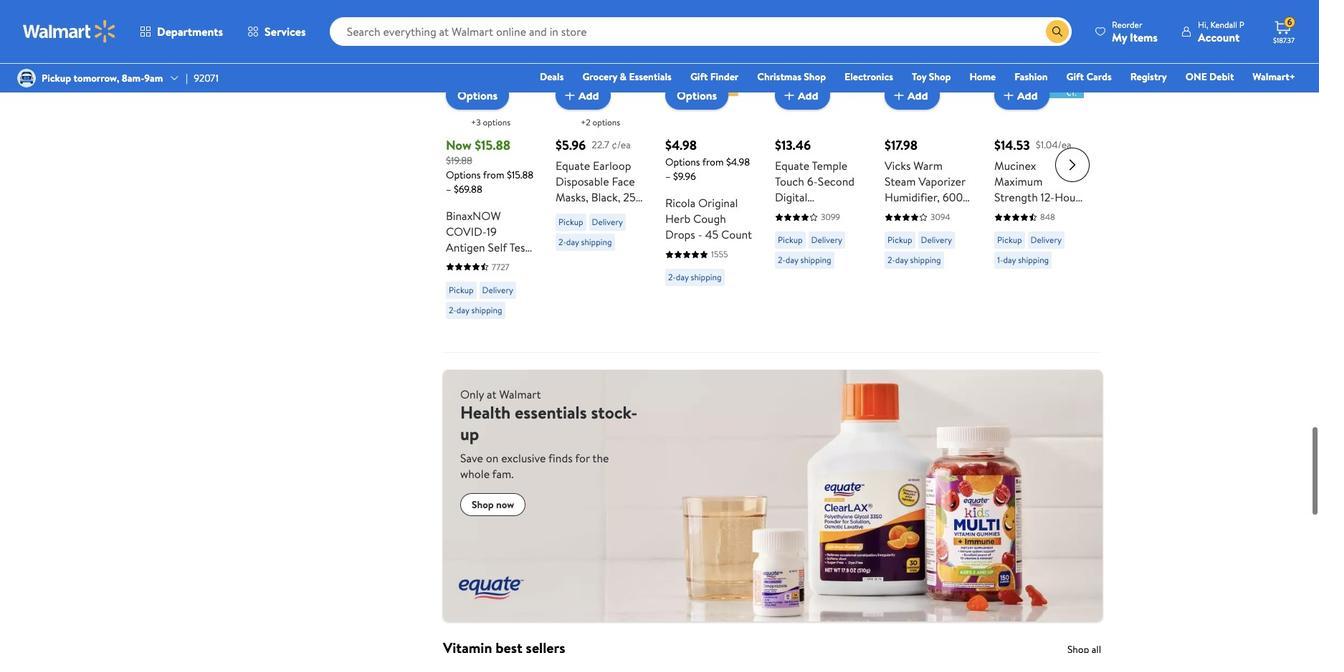 Task type: describe. For each thing, give the bounding box(es) containing it.
essentials
[[629, 70, 672, 84]]

gift finder link
[[684, 69, 745, 85]]

cough
[[693, 211, 726, 227]]

$1.04/ea
[[1036, 138, 1072, 152]]

product group containing $17.98
[[885, 0, 974, 346]]

humidifier,
[[885, 189, 940, 205]]

deals
[[540, 70, 564, 84]]

equate inside the $13.46 equate temple touch 6-second digital thermometer
[[775, 158, 810, 174]]

day down the covid-
[[457, 304, 469, 316]]

Search search field
[[330, 17, 1072, 46]]

my
[[1112, 29, 1127, 45]]

2
[[525, 286, 531, 302]]

shipping for $17.98
[[910, 254, 941, 266]]

1 vertical spatial $15.88
[[507, 167, 534, 182]]

options link for $4.98
[[665, 81, 729, 110]]

finder
[[710, 70, 739, 84]]

delivery for +2 options
[[592, 216, 623, 228]]

vicks
[[885, 158, 911, 174]]

pickup for $13.46
[[778, 234, 803, 246]]

from inside now $15.88 $19.88 options from $15.88 – $69.88
[[483, 167, 504, 182]]

cards
[[1086, 70, 1112, 84]]

expectorant
[[994, 221, 1055, 237]]

services
[[265, 24, 306, 39]]

options for now $15.88
[[483, 116, 510, 128]]

gift finder
[[690, 70, 739, 84]]

$5.96 22.7 ¢/ea equate earloop disposable face masks, black, 25 count
[[556, 136, 636, 221]]

ricola
[[665, 195, 696, 211]]

mucinex
[[994, 158, 1036, 174]]

registry
[[1130, 70, 1167, 84]]

pickup for $14.53
[[997, 234, 1022, 246]]

delivery for $17.98
[[921, 234, 952, 246]]

walmart
[[499, 386, 541, 402]]

19
[[487, 286, 497, 302]]

$187.37
[[1273, 35, 1295, 45]]

add button for +2 options
[[556, 81, 611, 110]]

add to favorites list, mucinex maximum strength 12-hour chest congestion expectorant tablets, 14 count image
[[1061, 14, 1078, 32]]

grocery & essentials
[[582, 70, 672, 84]]

hi, kendall p account
[[1198, 18, 1245, 45]]

maximum
[[994, 174, 1043, 189]]

pack,
[[452, 255, 479, 271]]

account
[[1198, 29, 1240, 45]]

options down gift finder link
[[677, 88, 717, 103]]

binaxnow
[[446, 208, 501, 223]]

search icon image
[[1052, 26, 1063, 37]]

-
[[698, 227, 702, 242]]

registry link
[[1124, 69, 1173, 85]]

from inside $4.98 options from $4.98 – $9.96
[[702, 155, 724, 169]]

next slide for product carousel list image
[[1055, 147, 1090, 182]]

options for $5.96
[[592, 116, 620, 128]]

2-day shipping for $5.96
[[558, 236, 612, 248]]

pickup up 'tests'
[[449, 284, 474, 296]]

shipping for $14.53
[[1018, 254, 1049, 266]]

covid‐19
[[446, 223, 497, 239]]

add to cart image for +2 options
[[561, 87, 579, 104]]

up
[[460, 422, 479, 446]]

stock-
[[591, 400, 637, 424]]

– inside now $15.88 $19.88 options from $15.88 – $69.88
[[446, 182, 451, 196]]

fashion
[[1015, 70, 1048, 84]]

add to favorites list, binaxnow covid‐19 antigen self test, 1 pack, double, 2-count, at home covid-19 test, 2 tests image
[[513, 14, 530, 32]]

¢/ea
[[612, 138, 631, 152]]

0 vertical spatial $4.98
[[665, 136, 697, 154]]

shop for toy shop
[[929, 70, 951, 84]]

drops
[[665, 227, 695, 242]]

8am-
[[122, 71, 144, 85]]

essentials
[[515, 400, 587, 424]]

14
[[1034, 237, 1045, 252]]

congestion
[[1026, 205, 1084, 221]]

reorder my items
[[1112, 18, 1158, 45]]

count inside $14.53 $1.04/ea mucinex maximum strength 12-hour chest congestion expectorant tablets, 14 count
[[1048, 237, 1079, 252]]

chest
[[994, 205, 1024, 221]]

1
[[446, 255, 450, 271]]

thermometer
[[775, 205, 844, 221]]

steam
[[885, 174, 916, 189]]

one
[[1186, 70, 1207, 84]]

4 add from the left
[[1017, 87, 1038, 103]]

black,
[[591, 189, 621, 205]]

p
[[1239, 18, 1245, 30]]

2- down the covid-
[[449, 304, 457, 316]]

now $15.88 $19.88 options from $15.88 – $69.88
[[446, 136, 534, 196]]

2-day shipping for $17.98
[[888, 254, 941, 266]]

2- down thermometer
[[778, 254, 786, 266]]

health
[[460, 400, 511, 424]]

masks,
[[556, 189, 589, 205]]

add for +2 options
[[579, 87, 599, 103]]

fam.
[[492, 466, 514, 482]]

now
[[496, 498, 514, 512]]

toy shop
[[912, 70, 951, 84]]

options inside now $15.88 $19.88 options from $15.88 – $69.88
[[446, 167, 481, 182]]

kendall
[[1210, 18, 1237, 30]]

600
[[943, 189, 963, 205]]

gift cards link
[[1060, 69, 1118, 85]]

1555
[[711, 248, 728, 260]]

3099
[[821, 211, 840, 223]]

gift for gift cards
[[1066, 70, 1084, 84]]

1-
[[997, 254, 1003, 266]]

pickup for $17.98
[[888, 234, 912, 246]]

at
[[480, 271, 492, 286]]

4 add button from the left
[[994, 81, 1049, 110]]

shop now
[[472, 498, 514, 512]]

binaxnow covid‐19 antigen self test, 1 pack, double, 2- count, at home covid-19 test, 2 tests
[[446, 208, 533, 318]]

items
[[1130, 29, 1158, 45]]

one debit link
[[1179, 69, 1240, 85]]

tablets,
[[994, 237, 1032, 252]]

0 vertical spatial $15.88
[[475, 136, 511, 154]]

services button
[[235, 14, 318, 49]]

$19.88
[[446, 153, 472, 168]]

white,
[[912, 205, 944, 221]]

add for $17.98
[[908, 87, 928, 103]]

mucinex maximum strength 12-hour chest congestion expectorant tablets, 14 count image
[[994, 9, 1084, 98]]

at
[[487, 386, 496, 402]]

6 $187.37
[[1273, 16, 1295, 45]]

ricola original herb cough drops - 45 count image
[[665, 9, 755, 98]]

2- inside the binaxnow covid‐19 antigen self test, 1 pack, double, 2- count, at home covid-19 test, 2 tests
[[523, 255, 533, 271]]

original
[[698, 195, 738, 211]]

toy
[[912, 70, 926, 84]]

$5.96
[[556, 136, 586, 154]]

count inside $5.96 22.7 ¢/ea equate earloop disposable face masks, black, 25 count
[[556, 205, 587, 221]]



Task type: locate. For each thing, give the bounding box(es) containing it.
options up ricola
[[665, 155, 700, 169]]

day for $17.98
[[895, 254, 908, 266]]

+2 options
[[581, 116, 620, 128]]

add down fashion
[[1017, 87, 1038, 103]]

2- right double,
[[523, 255, 533, 271]]

1 horizontal spatial shop
[[804, 70, 826, 84]]

2-day shipping down thermometer
[[778, 254, 831, 266]]

2-day shipping down the covid-
[[449, 304, 502, 316]]

equate earloop disposable face masks, black, 25 count image
[[556, 9, 645, 98]]

0 horizontal spatial shop
[[472, 498, 494, 512]]

1 vertical spatial test,
[[499, 286, 522, 302]]

$69.88
[[454, 182, 482, 196]]

add down toy
[[908, 87, 928, 103]]

3 add from the left
[[908, 87, 928, 103]]

herb
[[665, 211, 690, 227]]

shipping down black,
[[581, 236, 612, 248]]

2-day shipping down v150ryupc
[[888, 254, 941, 266]]

$4.98 options from $4.98 – $9.96
[[665, 136, 750, 184]]

add to favorites list, equate earloop disposable face masks, black, 25 count image
[[622, 14, 639, 32]]

sq
[[885, 205, 896, 221]]

add to favorites list, ricola original herb cough drops - 45 count image
[[732, 14, 749, 32]]

0 horizontal spatial equate
[[556, 158, 590, 174]]

$15.88
[[475, 136, 511, 154], [507, 167, 534, 182]]

add for $13.46
[[798, 87, 818, 103]]

test,
[[509, 239, 532, 255], [499, 286, 522, 302]]

– left $69.88
[[446, 182, 451, 196]]

options inside $4.98 options from $4.98 – $9.96
[[665, 155, 700, 169]]

shipping
[[581, 236, 612, 248], [800, 254, 831, 266], [910, 254, 941, 266], [1018, 254, 1049, 266], [691, 271, 722, 283], [471, 304, 502, 316]]

$15.88 right $69.88
[[507, 167, 534, 182]]

add to cart image down electronics in the right of the page
[[890, 87, 908, 104]]

delivery for $13.46
[[811, 234, 842, 246]]

home right 'at'
[[495, 271, 525, 286]]

9am
[[144, 71, 163, 85]]

deals link
[[533, 69, 570, 85]]

day down v150ryupc
[[895, 254, 908, 266]]

92071
[[194, 71, 219, 85]]

grocery & essentials link
[[576, 69, 678, 85]]

options link
[[446, 81, 509, 110], [665, 81, 729, 110]]

only
[[460, 386, 484, 402]]

2- down v150ryupc
[[888, 254, 895, 266]]

for
[[575, 450, 590, 466]]

1 vertical spatial $4.98
[[726, 155, 750, 169]]

shipping for $13.46
[[800, 254, 831, 266]]

1 horizontal spatial –
[[665, 169, 671, 184]]

delivery down 848
[[1031, 234, 1062, 246]]

0 horizontal spatial add to cart image
[[561, 87, 579, 104]]

0 horizontal spatial options link
[[446, 81, 509, 110]]

7727
[[492, 261, 509, 273]]

covid-
[[446, 286, 487, 302]]

gift cards
[[1066, 70, 1112, 84]]

binaxnow covid‐19 antigen self test, 1 pack, double, 2-count, at home covid-19 test, 2 tests image
[[446, 9, 536, 98]]

antigen
[[446, 239, 485, 255]]

2 add to cart image from the left
[[890, 87, 908, 104]]

add to cart image
[[561, 87, 579, 104], [890, 87, 908, 104], [1000, 87, 1017, 104]]

0 horizontal spatial from
[[483, 167, 504, 182]]

 image
[[17, 69, 36, 87]]

1 horizontal spatial add to cart image
[[890, 87, 908, 104]]

count right 45
[[721, 227, 752, 242]]

2 equate from the left
[[775, 158, 810, 174]]

equate down $5.96
[[556, 158, 590, 174]]

$4.98 up $9.96
[[665, 136, 697, 154]]

2- down drops
[[668, 271, 676, 283]]

whole
[[460, 466, 490, 482]]

from right $69.88
[[483, 167, 504, 182]]

1 options from the left
[[483, 116, 510, 128]]

save
[[460, 450, 483, 466]]

equate temple touch 6-second digital thermometer image
[[775, 9, 865, 98]]

25
[[623, 189, 636, 205]]

2-day shipping down the masks,
[[558, 236, 612, 248]]

add
[[579, 87, 599, 103], [798, 87, 818, 103], [908, 87, 928, 103], [1017, 87, 1038, 103]]

pickup down thermometer
[[778, 234, 803, 246]]

gift left finder
[[690, 70, 708, 84]]

day for $14.53
[[1003, 254, 1016, 266]]

equate inside $5.96 22.7 ¢/ea equate earloop disposable face masks, black, 25 count
[[556, 158, 590, 174]]

$14.53
[[994, 136, 1030, 154]]

count inside ricola original herb cough drops - 45 count
[[721, 227, 752, 242]]

day down tablets,
[[1003, 254, 1016, 266]]

6
[[1287, 16, 1292, 28]]

electronics link
[[838, 69, 900, 85]]

4 product group from the left
[[775, 0, 865, 346]]

6 product group from the left
[[994, 0, 1084, 346]]

shipping down 1555
[[691, 271, 722, 283]]

tests
[[446, 302, 471, 318]]

finds
[[548, 450, 573, 466]]

2 horizontal spatial add to cart image
[[1000, 87, 1017, 104]]

product group containing $4.98
[[665, 0, 755, 346]]

v150ryupc
[[885, 221, 946, 237]]

2 gift from the left
[[1066, 70, 1084, 84]]

shipping down '14'
[[1018, 254, 1049, 266]]

add to cart image for $17.98
[[890, 87, 908, 104]]

add to cart image down fashion link at the right of the page
[[1000, 87, 1017, 104]]

equate down $13.46
[[775, 158, 810, 174]]

$15.88 down "+3 options"
[[475, 136, 511, 154]]

options up +3
[[457, 88, 498, 103]]

one debit
[[1186, 70, 1234, 84]]

shipping for $5.96
[[581, 236, 612, 248]]

| 92071
[[186, 71, 219, 85]]

shop left now
[[472, 498, 494, 512]]

pickup
[[42, 71, 71, 85], [558, 216, 583, 228], [778, 234, 803, 246], [888, 234, 912, 246], [997, 234, 1022, 246], [449, 284, 474, 296]]

christmas shop
[[757, 70, 826, 84]]

electronics
[[845, 70, 893, 84]]

options right +2
[[592, 116, 620, 128]]

add down grocery
[[579, 87, 599, 103]]

1 add to cart image from the left
[[561, 87, 579, 104]]

$13.46
[[775, 136, 811, 154]]

2-day shipping for $13.46
[[778, 254, 831, 266]]

walmart+
[[1253, 70, 1295, 84]]

3 add to cart image from the left
[[1000, 87, 1017, 104]]

0 horizontal spatial gift
[[690, 70, 708, 84]]

add button
[[556, 81, 611, 110], [775, 81, 830, 110], [885, 81, 940, 110], [994, 81, 1049, 110]]

ricola original herb cough drops - 45 count
[[665, 195, 752, 242]]

12-
[[1041, 189, 1055, 205]]

1 horizontal spatial options link
[[665, 81, 729, 110]]

2 product group from the left
[[556, 0, 645, 346]]

count right '14'
[[1048, 237, 1079, 252]]

temple
[[812, 158, 847, 174]]

delivery down the 7727
[[482, 284, 513, 296]]

shop right christmas
[[804, 70, 826, 84]]

1 equate from the left
[[556, 158, 590, 174]]

warm
[[914, 158, 943, 174]]

second
[[818, 174, 855, 189]]

options link for +3 options
[[446, 81, 509, 110]]

day for $13.46
[[786, 254, 798, 266]]

2 horizontal spatial count
[[1048, 237, 1079, 252]]

departments
[[157, 24, 223, 39]]

test, right self
[[509, 239, 532, 255]]

add button for $17.98
[[885, 81, 940, 110]]

pickup down the masks,
[[558, 216, 583, 228]]

0 vertical spatial test,
[[509, 239, 532, 255]]

shipping down 19
[[471, 304, 502, 316]]

delivery down 3094
[[921, 234, 952, 246]]

home left fashion link at the right of the page
[[970, 70, 996, 84]]

–
[[665, 169, 671, 184], [446, 182, 451, 196]]

2 add button from the left
[[775, 81, 830, 110]]

options
[[483, 116, 510, 128], [592, 116, 620, 128]]

0 horizontal spatial $4.98
[[665, 136, 697, 154]]

3 add button from the left
[[885, 81, 940, 110]]

shop now link
[[460, 493, 526, 516]]

2- down the masks,
[[558, 236, 566, 248]]

$17.98
[[885, 136, 918, 154]]

test, left "2"
[[499, 286, 522, 302]]

self
[[488, 239, 507, 255]]

1 horizontal spatial equate
[[775, 158, 810, 174]]

touch
[[775, 174, 804, 189]]

reorder
[[1112, 18, 1142, 30]]

– inside $4.98 options from $4.98 – $9.96
[[665, 169, 671, 184]]

options down now
[[446, 167, 481, 182]]

1 gift from the left
[[690, 70, 708, 84]]

$4.98 up original
[[726, 155, 750, 169]]

add to favorites list, equate temple touch 6-second digital thermometer image
[[842, 14, 859, 32]]

product group
[[446, 0, 536, 346], [556, 0, 645, 346], [665, 0, 755, 346], [775, 0, 865, 346], [885, 0, 974, 346], [994, 0, 1084, 346]]

$13.46 equate temple touch 6-second digital thermometer
[[775, 136, 855, 221]]

home
[[970, 70, 996, 84], [495, 271, 525, 286]]

$17.98 vicks warm steam vaporizer humidifier, 600 sq ft, white, v150ryupc
[[885, 136, 966, 237]]

+3
[[471, 116, 481, 128]]

pickup down ft, at the right top of page
[[888, 234, 912, 246]]

equate
[[556, 158, 590, 174], [775, 158, 810, 174]]

add to cart image down deals link
[[561, 87, 579, 104]]

gift
[[690, 70, 708, 84], [1066, 70, 1084, 84]]

walmart image
[[23, 20, 116, 43]]

product group containing $5.96
[[556, 0, 645, 346]]

shipping down "3099"
[[800, 254, 831, 266]]

gift for gift finder
[[690, 70, 708, 84]]

product group containing $14.53
[[994, 0, 1084, 346]]

1 vertical spatial home
[[495, 271, 525, 286]]

grocery
[[582, 70, 617, 84]]

1 add from the left
[[579, 87, 599, 103]]

pickup up the 1-
[[997, 234, 1022, 246]]

day down thermometer
[[786, 254, 798, 266]]

+3 options
[[471, 116, 510, 128]]

day down drops
[[676, 271, 689, 283]]

Walmart Site-Wide search field
[[330, 17, 1072, 46]]

1 horizontal spatial home
[[970, 70, 996, 84]]

tomorrow,
[[74, 71, 119, 85]]

1 product group from the left
[[446, 0, 536, 346]]

delivery down "3099"
[[811, 234, 842, 246]]

delivery
[[592, 216, 623, 228], [811, 234, 842, 246], [921, 234, 952, 246], [1031, 234, 1062, 246], [482, 284, 513, 296]]

0 horizontal spatial options
[[483, 116, 510, 128]]

from right $9.96
[[702, 155, 724, 169]]

options right +3
[[483, 116, 510, 128]]

0 horizontal spatial –
[[446, 182, 451, 196]]

debit
[[1209, 70, 1234, 84]]

– left $9.96
[[665, 169, 671, 184]]

hi,
[[1198, 18, 1208, 30]]

add to favorites list, vicks warm steam vaporizer humidifier, 600 sq ft, white, v150ryupc image
[[951, 14, 969, 32]]

only at walmart health essentials stock- up save on exclusive finds for the whole fam.
[[460, 386, 637, 482]]

2 options link from the left
[[665, 81, 729, 110]]

shop right toy
[[929, 70, 951, 84]]

1 horizontal spatial options
[[592, 116, 620, 128]]

0 horizontal spatial count
[[556, 205, 587, 221]]

the
[[592, 450, 609, 466]]

gift left cards
[[1066, 70, 1084, 84]]

shop for christmas shop
[[804, 70, 826, 84]]

&
[[620, 70, 627, 84]]

delivery down black,
[[592, 216, 623, 228]]

product group containing $13.46
[[775, 0, 865, 346]]

pickup for $5.96
[[558, 216, 583, 228]]

shipping down v150ryupc
[[910, 254, 941, 266]]

add button for $13.46
[[775, 81, 830, 110]]

add down christmas shop link
[[798, 87, 818, 103]]

1 horizontal spatial from
[[702, 155, 724, 169]]

vicks warm steam vaporizer humidifier, 600 sq ft, white, v150ryupc image
[[885, 9, 974, 98]]

1 add button from the left
[[556, 81, 611, 110]]

0 vertical spatial home
[[970, 70, 996, 84]]

vaporizer
[[919, 174, 966, 189]]

day down the masks,
[[566, 236, 579, 248]]

2 add from the left
[[798, 87, 818, 103]]

45
[[705, 227, 718, 242]]

1 horizontal spatial count
[[721, 227, 752, 242]]

5 product group from the left
[[885, 0, 974, 346]]

22.7
[[592, 138, 609, 152]]

count down disposable on the left of the page
[[556, 205, 587, 221]]

product group containing now $15.88
[[446, 0, 536, 346]]

3 product group from the left
[[665, 0, 755, 346]]

exclusive
[[501, 450, 546, 466]]

2-day shipping down 1555
[[668, 271, 722, 283]]

home inside the binaxnow covid‐19 antigen self test, 1 pack, double, 2- count, at home covid-19 test, 2 tests
[[495, 271, 525, 286]]

0 horizontal spatial home
[[495, 271, 525, 286]]

1 horizontal spatial $4.98
[[726, 155, 750, 169]]

add to cart image
[[781, 87, 798, 104]]

day for $5.96
[[566, 236, 579, 248]]

disposable
[[556, 174, 609, 189]]

2-day shipping
[[558, 236, 612, 248], [778, 254, 831, 266], [888, 254, 941, 266], [668, 271, 722, 283], [449, 304, 502, 316]]

|
[[186, 71, 188, 85]]

2 options from the left
[[592, 116, 620, 128]]

day
[[566, 236, 579, 248], [786, 254, 798, 266], [895, 254, 908, 266], [1003, 254, 1016, 266], [676, 271, 689, 283], [457, 304, 469, 316]]

$14.53 $1.04/ea mucinex maximum strength 12-hour chest congestion expectorant tablets, 14 count
[[994, 136, 1084, 252]]

6-
[[807, 174, 818, 189]]

1 horizontal spatial gift
[[1066, 70, 1084, 84]]

2 horizontal spatial shop
[[929, 70, 951, 84]]

pickup left tomorrow, in the left top of the page
[[42, 71, 71, 85]]

1 options link from the left
[[446, 81, 509, 110]]



Task type: vqa. For each thing, say whether or not it's contained in the screenshot.
Try
no



